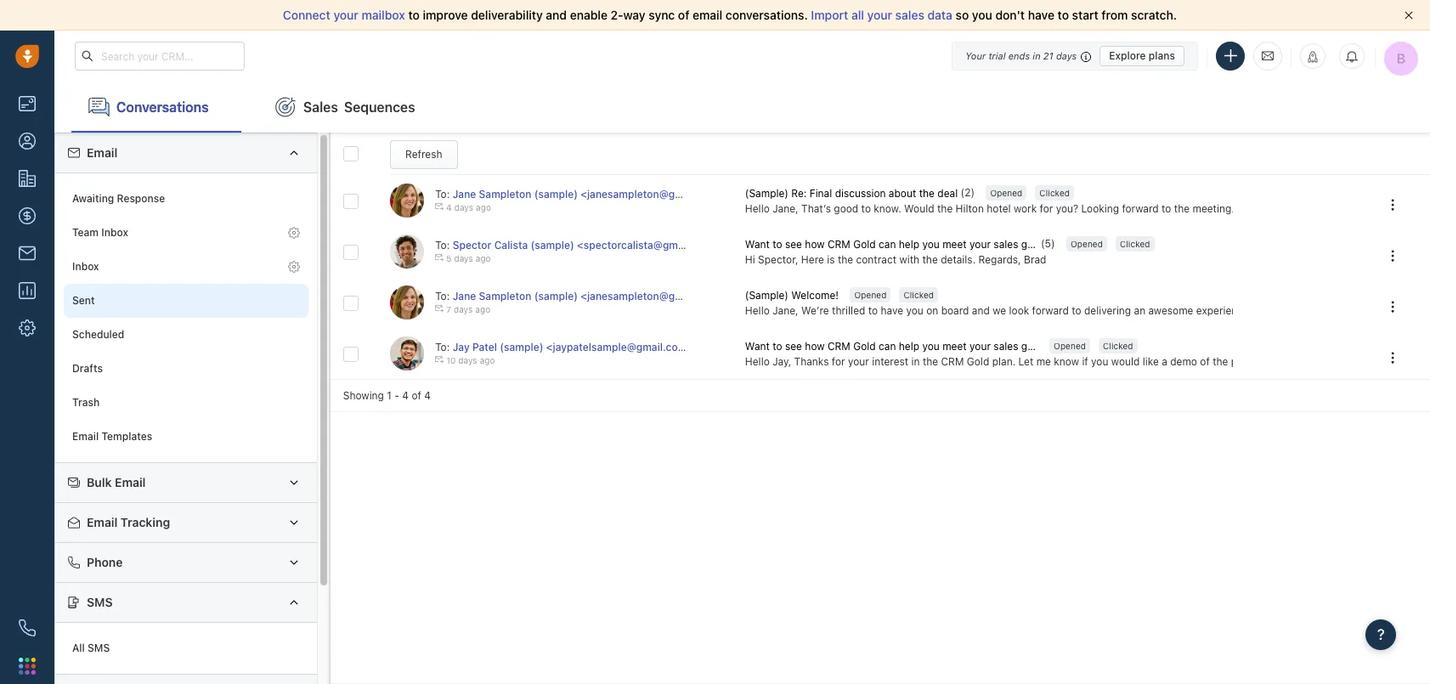 Task type: vqa. For each thing, say whether or not it's contained in the screenshot.
middle 4
yes



Task type: describe. For each thing, give the bounding box(es) containing it.
7
[[446, 305, 451, 315]]

help for <spectorcalista@gmail.com>
[[899, 238, 919, 251]]

outgoing image for to : spector calista (sample) <spectorcalista@gmail.com>
[[435, 254, 444, 262]]

jay patel (sample) <jaypatelsample@gmail.com> link
[[453, 341, 693, 354]]

email for email tracking
[[87, 515, 118, 529]]

phone image
[[19, 619, 36, 636]]

don't
[[995, 8, 1025, 22]]

me
[[1036, 355, 1051, 368]]

the right interest
[[923, 355, 938, 368]]

to : jay patel (sample) <jaypatelsample@gmail.com>
[[435, 341, 693, 354]]

outgoing image for to : jane sampleton (sample) <janesampleton@gmail.com>
[[435, 203, 444, 211]]

team
[[72, 226, 99, 239]]

tab list containing conversations
[[54, 82, 1430, 133]]

bulk email
[[87, 475, 146, 489]]

want to see how crm gold can help you meet your sales goals? button for to : jay patel (sample) <jaypatelsample@gmail.com>
[[745, 339, 1052, 354]]

can for to : jay patel (sample) <jaypatelsample@gmail.com>
[[879, 340, 896, 353]]

<janesampleton@gmail.com> for (sample) welcome!
[[581, 290, 726, 303]]

to for 4 days ago
[[435, 188, 447, 201]]

spector,
[[758, 253, 798, 266]]

jane sampleton (sample) <janesampleton@gmail.com> link for (sample) welcome!
[[453, 290, 726, 303]]

: for 7 days ago
[[447, 290, 450, 303]]

jane for (sample) welcome!
[[453, 290, 476, 303]]

clicked up would
[[1103, 341, 1133, 351]]

awaiting response link
[[64, 182, 308, 216]]

any
[[1268, 304, 1285, 317]]

thrilled
[[832, 304, 865, 317]]

1 horizontal spatial if
[[1407, 304, 1414, 317]]

to up the jay,
[[773, 340, 782, 353]]

of right sync
[[678, 8, 689, 22]]

all sms link
[[64, 631, 308, 665]]

: for 4 days ago
[[447, 188, 450, 201]]

re:
[[791, 187, 807, 200]]

0 vertical spatial brad
[[1237, 202, 1260, 215]]

how for to : jay patel (sample) <jaypatelsample@gmail.com>
[[805, 340, 825, 353]]

freshworks switcher image
[[19, 657, 36, 674]]

point
[[1288, 304, 1312, 317]]

2 horizontal spatial 4
[[446, 203, 452, 213]]

hello jane, we're thrilled to have you on board and we look forward to delivering an awesome experience. at any point of time in this trial, if you
[[745, 304, 1430, 317]]

a
[[1162, 355, 1167, 368]]

: for 5 days ago
[[447, 239, 450, 252]]

plans
[[1149, 49, 1175, 62]]

to for 10 days ago
[[435, 341, 447, 354]]

1 vertical spatial forward
[[1032, 304, 1069, 317]]

clicked up an
[[1120, 239, 1150, 249]]

look
[[1009, 304, 1029, 317]]

thanks
[[794, 355, 829, 368]]

conversations.
[[726, 8, 808, 22]]

you left on
[[906, 304, 923, 317]]

all sms
[[72, 642, 110, 655]]

interest
[[872, 355, 908, 368]]

all
[[72, 642, 85, 655]]

opened up "thrilled"
[[854, 290, 887, 300]]

awaiting response
[[72, 192, 165, 205]]

to left meeting.
[[1162, 202, 1171, 215]]

like
[[1143, 355, 1159, 368]]

hello for hello jane, we're thrilled to have you on board and we look forward to delivering an awesome experience. at any point of time in this trial, if you
[[745, 304, 770, 317]]

tracking
[[121, 515, 170, 529]]

opened down 'looking'
[[1071, 239, 1103, 249]]

1 vertical spatial for
[[832, 355, 845, 368]]

so
[[956, 8, 969, 22]]

meet for spector calista (sample) <spectorcalista@gmail.com>
[[942, 238, 967, 251]]

conversations
[[116, 99, 209, 114]]

you right 'trial,'
[[1416, 304, 1430, 317]]

0 vertical spatial have
[[1028, 8, 1054, 22]]

(sample) re: final discussion about the deal link
[[745, 186, 961, 201]]

would
[[904, 202, 934, 215]]

5
[[446, 254, 452, 264]]

0 vertical spatial in
[[1033, 50, 1041, 61]]

(sample) for 10 days ago
[[500, 341, 543, 354]]

sent
[[72, 294, 95, 307]]

refresh button
[[390, 140, 458, 169]]

1 horizontal spatial forward
[[1122, 202, 1159, 215]]

(sample) welcome! link
[[745, 288, 842, 303]]

let
[[1018, 355, 1034, 368]]

what's new image
[[1307, 51, 1319, 63]]

10
[[446, 356, 456, 366]]

sampleton for (sample) welcome!
[[479, 290, 531, 303]]

we
[[993, 304, 1006, 317]]

hi spector, here is the contract with the details. regards, brad
[[745, 253, 1046, 266]]

ago for 10 days ago
[[480, 356, 495, 366]]

ago for 4 days ago
[[476, 203, 491, 213]]

team inbox
[[72, 226, 128, 239]]

sampleton for (sample) re: final discussion about the deal
[[479, 188, 531, 201]]

trash
[[72, 396, 100, 409]]

awesome
[[1148, 304, 1193, 317]]

clicked up on
[[904, 290, 934, 300]]

want to see how crm gold can help you meet your sales goals? link for jay patel (sample) <jaypatelsample@gmail.com>
[[745, 339, 1052, 354]]

days for 7 days ago
[[454, 305, 473, 315]]

(5)
[[1041, 237, 1055, 250]]

1 vertical spatial sms
[[88, 642, 110, 655]]

trash link
[[64, 386, 308, 420]]

would
[[1111, 355, 1140, 368]]

0 horizontal spatial brad
[[1024, 253, 1046, 266]]

you?
[[1056, 202, 1078, 215]]

want to see how crm gold can help you meet your sales goals? for spector calista (sample) <spectorcalista@gmail.com>
[[745, 238, 1052, 251]]

hello jay, thanks for your interest in the crm gold plan. let me know if you would like a demo of the product to help expedite your evaluation. 
[[745, 355, 1430, 368]]

jane sampleton (sample) <janesampleton@gmail.com> link for (sample) re: final discussion about the deal
[[453, 188, 726, 201]]

days for 4 days ago
[[454, 203, 473, 213]]

explore plans link
[[1100, 45, 1184, 66]]

to : jane sampleton (sample) <janesampleton@gmail.com> for (sample) welcome!
[[435, 290, 726, 303]]

connect your mailbox link
[[283, 8, 408, 22]]

(sample) welcome!
[[745, 289, 839, 302]]

hello for hello jay, thanks for your interest in the crm gold plan. let me know if you would like a demo of the product to help expedite your evaluation. 
[[745, 355, 770, 368]]

hello jane, that's good to know. would the hilton hotel work for you? looking forward to the meeting. brad
[[745, 202, 1260, 215]]

sales sequences link
[[258, 82, 432, 133]]

drafts link
[[64, 352, 308, 386]]

we're
[[801, 304, 829, 317]]

details.
[[941, 253, 976, 266]]

(sample) re: final discussion about the deal button
[[745, 186, 961, 201]]

0 horizontal spatial if
[[1082, 355, 1088, 368]]

from
[[1102, 8, 1128, 22]]

: for 10 days ago
[[447, 341, 450, 354]]

0 horizontal spatial 4
[[402, 389, 409, 402]]

2 vertical spatial help
[[1284, 355, 1305, 368]]

gold for to : spector calista (sample) <spectorcalista@gmail.com>
[[853, 238, 876, 251]]

way
[[623, 8, 645, 22]]

jane for (sample) re: final discussion about the deal
[[453, 188, 476, 201]]

product
[[1231, 355, 1269, 368]]

you down on
[[922, 340, 940, 353]]

2 vertical spatial crm
[[941, 355, 964, 368]]

to right "thrilled"
[[868, 304, 878, 317]]

refresh
[[405, 148, 442, 160]]

clicked up you?
[[1039, 188, 1070, 198]]

time
[[1328, 304, 1349, 317]]

ago for 7 days ago
[[475, 305, 490, 315]]

all
[[851, 8, 864, 22]]

2 horizontal spatial in
[[1351, 304, 1360, 317]]

email right bulk
[[115, 475, 146, 489]]

plan.
[[992, 355, 1016, 368]]

2 vertical spatial gold
[[967, 355, 989, 368]]

see for spector calista (sample) <spectorcalista@gmail.com>
[[785, 238, 802, 251]]

want to see how crm gold can help you meet your sales goals? for jay patel (sample) <jaypatelsample@gmail.com>
[[745, 340, 1052, 353]]

of left the time
[[1315, 304, 1325, 317]]

hotel
[[987, 202, 1011, 215]]

email for email
[[87, 145, 118, 160]]

final
[[810, 187, 832, 200]]

with
[[899, 253, 920, 266]]

your
[[965, 50, 986, 61]]

know
[[1054, 355, 1079, 368]]

sequences
[[344, 99, 415, 114]]

the left meeting.
[[1174, 202, 1190, 215]]

you up hi spector, here is the contract with the details. regards, brad
[[922, 238, 940, 251]]

spector calista (sample) <spectorcalista@gmail.com> link
[[453, 239, 720, 252]]

patel
[[472, 341, 497, 354]]

that's
[[801, 202, 831, 215]]

calista
[[494, 239, 528, 252]]

the down deal
[[937, 202, 953, 215]]

days for 10 days ago
[[458, 356, 477, 366]]

mailbox
[[362, 8, 405, 22]]

your trial ends in 21 days
[[965, 50, 1077, 61]]

know.
[[874, 202, 901, 215]]

sales for <jaypatelsample@gmail.com>
[[994, 340, 1018, 353]]

meet for jay patel (sample) <jaypatelsample@gmail.com>
[[942, 340, 967, 353]]

want for jay patel (sample) <jaypatelsample@gmail.com>
[[745, 340, 770, 353]]

import all your sales data link
[[811, 8, 956, 22]]

crm for jay patel (sample) <jaypatelsample@gmail.com>
[[828, 340, 850, 353]]



Task type: locate. For each thing, give the bounding box(es) containing it.
hilton
[[956, 202, 984, 215]]

see up the jay,
[[785, 340, 802, 353]]

gold left plan.
[[967, 355, 989, 368]]

1 horizontal spatial inbox
[[101, 226, 128, 239]]

1 vertical spatial to : jane sampleton (sample) <janesampleton@gmail.com>
[[435, 290, 726, 303]]

at
[[1255, 304, 1265, 317]]

templates
[[101, 430, 152, 443]]

1 jane, from the top
[[773, 202, 798, 215]]

to for 5 days ago
[[435, 239, 447, 252]]

days right 7
[[454, 305, 473, 315]]

jane, down "re:"
[[773, 202, 798, 215]]

1 vertical spatial sales
[[994, 238, 1018, 251]]

1 vertical spatial have
[[881, 304, 903, 317]]

0 vertical spatial sms
[[87, 595, 113, 609]]

0 vertical spatial want to see how crm gold can help you meet your sales goals? button
[[745, 237, 1052, 252]]

outgoing image
[[435, 203, 444, 211], [435, 254, 444, 262]]

scheduled link
[[64, 318, 308, 352]]

sampleton up 4 days ago
[[479, 188, 531, 201]]

(sample) left "re:"
[[745, 187, 788, 200]]

(sample) right calista
[[531, 239, 574, 252]]

the left the product
[[1213, 355, 1228, 368]]

goals? up me
[[1021, 340, 1052, 353]]

want to see how crm gold can help you meet your sales goals? link
[[745, 237, 1052, 252], [745, 339, 1052, 354]]

1 hello from the top
[[745, 202, 770, 215]]

(sample) for (sample) re: final discussion about the deal (2)
[[745, 187, 788, 200]]

the
[[919, 187, 935, 200], [937, 202, 953, 215], [1174, 202, 1190, 215], [838, 253, 853, 266], [922, 253, 938, 266], [923, 355, 938, 368], [1213, 355, 1228, 368]]

scheduled
[[72, 328, 124, 341]]

conversations link
[[71, 82, 241, 133]]

to
[[435, 188, 447, 201], [435, 239, 447, 252], [435, 290, 447, 303], [435, 341, 447, 354]]

deal
[[937, 187, 958, 200]]

if right 'trial,'
[[1407, 304, 1414, 317]]

to : jane sampleton (sample) <janesampleton@gmail.com> for (sample) re: final discussion about the deal
[[435, 188, 726, 201]]

: up 7
[[447, 290, 450, 303]]

1 horizontal spatial 4
[[424, 389, 431, 402]]

1 horizontal spatial for
[[1040, 202, 1053, 215]]

sent link
[[64, 284, 308, 318]]

0 horizontal spatial in
[[911, 355, 920, 368]]

1 jane from the top
[[453, 188, 476, 201]]

inbox down team
[[72, 260, 99, 273]]

and left enable
[[546, 8, 567, 22]]

sampleton up 7 days ago
[[479, 290, 531, 303]]

sampleton
[[479, 188, 531, 201], [479, 290, 531, 303]]

1 vertical spatial jane,
[[773, 304, 798, 317]]

outgoing image left 4 days ago
[[435, 203, 444, 211]]

1 vertical spatial <janesampleton@gmail.com>
[[581, 290, 726, 303]]

-
[[394, 389, 399, 402]]

sales sequences
[[303, 99, 415, 114]]

2 outgoing image from the top
[[435, 254, 444, 262]]

in right interest
[[911, 355, 920, 368]]

showing
[[343, 389, 384, 402]]

expedite
[[1308, 355, 1349, 368]]

ago down 'spector'
[[476, 254, 491, 264]]

explore
[[1109, 49, 1146, 62]]

deliverability
[[471, 8, 543, 22]]

1 meet from the top
[[942, 238, 967, 251]]

to : jane sampleton (sample) <janesampleton@gmail.com>
[[435, 188, 726, 201], [435, 290, 726, 303]]

of right -
[[412, 389, 421, 402]]

1 how from the top
[[805, 238, 825, 251]]

to up spector,
[[773, 238, 782, 251]]

ago right 7
[[475, 305, 490, 315]]

1 vertical spatial brad
[[1024, 253, 1046, 266]]

(2)
[[961, 186, 975, 199]]

want to see how crm gold can help you meet your sales goals? up interest
[[745, 340, 1052, 353]]

clicked
[[1039, 188, 1070, 198], [1120, 239, 1150, 249], [904, 290, 934, 300], [1103, 341, 1133, 351]]

2 vertical spatial in
[[911, 355, 920, 368]]

drafts
[[72, 362, 103, 375]]

21
[[1043, 50, 1053, 61]]

1 horizontal spatial brad
[[1237, 202, 1260, 215]]

0 horizontal spatial for
[[832, 355, 845, 368]]

0 vertical spatial goals?
[[1021, 238, 1052, 251]]

0 vertical spatial can
[[879, 238, 896, 251]]

2 to : jane sampleton (sample) <janesampleton@gmail.com> from the top
[[435, 290, 726, 303]]

want down (sample) welcome!
[[745, 340, 770, 353]]

0 vertical spatial crm
[[828, 238, 850, 251]]

and
[[546, 8, 567, 22], [972, 304, 990, 317]]

1 <janesampleton@gmail.com> from the top
[[581, 188, 726, 201]]

1 vertical spatial outgoing image
[[435, 254, 444, 262]]

want to see how crm gold can help you meet your sales goals? button for to : spector calista (sample) <spectorcalista@gmail.com>
[[745, 237, 1052, 252]]

demo
[[1170, 355, 1197, 368]]

0 vertical spatial for
[[1040, 202, 1053, 215]]

3 hello from the top
[[745, 355, 770, 368]]

1 vertical spatial goals?
[[1021, 340, 1052, 353]]

here
[[801, 253, 824, 266]]

1 vertical spatial jane sampleton (sample) <janesampleton@gmail.com> link
[[453, 290, 726, 303]]

1 can from the top
[[879, 238, 896, 251]]

2 (sample) from the top
[[745, 289, 788, 302]]

jane, for we're
[[773, 304, 798, 317]]

jane up 4 days ago
[[453, 188, 476, 201]]

phone
[[87, 555, 123, 569]]

ago for 5 days ago
[[476, 254, 491, 264]]

jane, down (sample) welcome!
[[773, 304, 798, 317]]

trial
[[989, 50, 1006, 61]]

1 vertical spatial help
[[899, 340, 919, 353]]

to right mailbox
[[408, 8, 420, 22]]

days for 5 days ago
[[454, 254, 473, 264]]

2 jane sampleton (sample) <janesampleton@gmail.com> link from the top
[[453, 290, 726, 303]]

2 goals? from the top
[[1021, 340, 1052, 353]]

1 (sample) from the top
[[745, 187, 788, 200]]

to down discussion
[[861, 202, 871, 215]]

4 : from the top
[[447, 341, 450, 354]]

phone element
[[10, 611, 44, 645]]

0 vertical spatial sampleton
[[479, 188, 531, 201]]

how for to : spector calista (sample) <spectorcalista@gmail.com>
[[805, 238, 825, 251]]

(sample) for (sample) welcome!
[[745, 289, 788, 302]]

1 vertical spatial want to see how crm gold can help you meet your sales goals? link
[[745, 339, 1052, 354]]

Search your CRM... text field
[[75, 42, 245, 71]]

(sample) inside button
[[745, 289, 788, 302]]

sales up plan.
[[994, 340, 1018, 353]]

regards,
[[979, 253, 1021, 266]]

want for spector calista (sample) <spectorcalista@gmail.com>
[[745, 238, 770, 251]]

0 vertical spatial if
[[1407, 304, 1414, 317]]

to for 7 days ago
[[435, 290, 447, 303]]

you right the so
[[972, 8, 992, 22]]

want to see how crm gold can help you meet your sales goals? button up hi spector, here is the contract with the details. regards, brad
[[745, 237, 1052, 252]]

to up 5 at the left
[[435, 239, 447, 252]]

awaiting
[[72, 192, 114, 205]]

to left start
[[1058, 8, 1069, 22]]

0 vertical spatial outgoing image
[[435, 305, 444, 313]]

<janesampleton@gmail.com> for (sample) re: final discussion about the deal
[[581, 188, 726, 201]]

1 outgoing image from the top
[[435, 305, 444, 313]]

2 vertical spatial hello
[[745, 355, 770, 368]]

1 vertical spatial meet
[[942, 340, 967, 353]]

the up the would
[[919, 187, 935, 200]]

outgoing image left 5 at the left
[[435, 254, 444, 262]]

to up 10 at the left bottom of page
[[435, 341, 447, 354]]

email for email templates
[[72, 430, 99, 443]]

ago up 'spector'
[[476, 203, 491, 213]]

you
[[972, 8, 992, 22], [922, 238, 940, 251], [906, 304, 923, 317], [1416, 304, 1430, 317], [922, 340, 940, 353], [1091, 355, 1108, 368]]

sales up regards, at the top of page
[[994, 238, 1018, 251]]

days right 21
[[1056, 50, 1077, 61]]

(sample) for 4 days ago
[[534, 188, 578, 201]]

1 vertical spatial gold
[[853, 340, 876, 353]]

3 : from the top
[[447, 290, 450, 303]]

scratch.
[[1131, 8, 1177, 22]]

1 vertical spatial jane
[[453, 290, 476, 303]]

the inside (sample) re: final discussion about the deal (2)
[[919, 187, 935, 200]]

1 vertical spatial (sample)
[[745, 289, 788, 302]]

send email image
[[1262, 49, 1274, 63]]

3 to from the top
[[435, 290, 447, 303]]

4 to from the top
[[435, 341, 447, 354]]

sms down phone
[[87, 595, 113, 609]]

1 vertical spatial can
[[879, 340, 896, 353]]

hello for hello jane, that's good to know. would the hilton hotel work for you? looking forward to the meeting. brad
[[745, 202, 770, 215]]

2 want to see how crm gold can help you meet your sales goals? from the top
[[745, 340, 1052, 353]]

<janesampleton@gmail.com> up <spectorcalista@gmail.com>
[[581, 188, 726, 201]]

0 vertical spatial want to see how crm gold can help you meet your sales goals?
[[745, 238, 1052, 251]]

opened up hello jane, that's good to know. would the hilton hotel work for you? looking forward to the meeting. brad
[[990, 188, 1022, 198]]

days up 'spector'
[[454, 203, 473, 213]]

1 vertical spatial want
[[745, 340, 770, 353]]

help up interest
[[899, 340, 919, 353]]

2 to from the top
[[435, 239, 447, 252]]

1 to from the top
[[435, 188, 447, 201]]

1 vertical spatial want to see how crm gold can help you meet your sales goals? button
[[745, 339, 1052, 354]]

0 vertical spatial to : jane sampleton (sample) <janesampleton@gmail.com>
[[435, 188, 726, 201]]

(sample) down spector,
[[745, 289, 788, 302]]

start
[[1072, 8, 1098, 22]]

2 vertical spatial sales
[[994, 340, 1018, 353]]

0 vertical spatial jane,
[[773, 202, 798, 215]]

opened up know
[[1054, 341, 1086, 351]]

email inside email templates link
[[72, 430, 99, 443]]

0 vertical spatial and
[[546, 8, 567, 22]]

brad down (5)
[[1024, 253, 1046, 266]]

0 vertical spatial (sample)
[[745, 187, 788, 200]]

jay
[[453, 341, 470, 354]]

this
[[1363, 304, 1380, 317]]

0 horizontal spatial forward
[[1032, 304, 1069, 317]]

the right with
[[922, 253, 938, 266]]

:
[[447, 188, 450, 201], [447, 239, 450, 252], [447, 290, 450, 303], [447, 341, 450, 354]]

2 jane, from the top
[[773, 304, 798, 317]]

for right thanks
[[832, 355, 845, 368]]

can up hi spector, here is the contract with the details. regards, brad
[[879, 238, 896, 251]]

crm up thanks
[[828, 340, 850, 353]]

1 vertical spatial crm
[[828, 340, 850, 353]]

see
[[785, 238, 802, 251], [785, 340, 802, 353]]

gold for to : jay patel (sample) <jaypatelsample@gmail.com>
[[853, 340, 876, 353]]

days
[[1056, 50, 1077, 61], [454, 203, 473, 213], [454, 254, 473, 264], [454, 305, 473, 315], [458, 356, 477, 366]]

experience.
[[1196, 304, 1252, 317]]

sms right all
[[88, 642, 110, 655]]

0 vertical spatial hello
[[745, 202, 770, 215]]

2 outgoing image from the top
[[435, 356, 444, 364]]

1 want to see how crm gold can help you meet your sales goals? link from the top
[[745, 237, 1052, 252]]

1
[[387, 389, 392, 402]]

you left would
[[1091, 355, 1108, 368]]

2 see from the top
[[785, 340, 802, 353]]

discussion
[[835, 187, 886, 200]]

jane, for that's
[[773, 202, 798, 215]]

contract
[[856, 253, 897, 266]]

(sample) up to : spector calista (sample) <spectorcalista@gmail.com>
[[534, 188, 578, 201]]

want to see how crm gold can help you meet your sales goals? button
[[745, 237, 1052, 252], [745, 339, 1052, 354]]

crm for spector calista (sample) <spectorcalista@gmail.com>
[[828, 238, 850, 251]]

hi
[[745, 253, 755, 266]]

2 can from the top
[[879, 340, 896, 353]]

hello down (sample) welcome!
[[745, 304, 770, 317]]

1 to : jane sampleton (sample) <janesampleton@gmail.com> from the top
[[435, 188, 726, 201]]

0 vertical spatial want
[[745, 238, 770, 251]]

to
[[408, 8, 420, 22], [1058, 8, 1069, 22], [861, 202, 871, 215], [1162, 202, 1171, 215], [773, 238, 782, 251], [868, 304, 878, 317], [1072, 304, 1081, 317], [773, 340, 782, 353], [1272, 355, 1281, 368]]

jane sampleton (sample) <janesampleton@gmail.com> link up spector calista (sample) <spectorcalista@gmail.com> link
[[453, 188, 726, 201]]

2 : from the top
[[447, 239, 450, 252]]

have left on
[[881, 304, 903, 317]]

(sample)
[[745, 187, 788, 200], [745, 289, 788, 302]]

sales for <spectorcalista@gmail.com>
[[994, 238, 1018, 251]]

email down trash
[[72, 430, 99, 443]]

inbox right team
[[101, 226, 128, 239]]

2 sampleton from the top
[[479, 290, 531, 303]]

tab list
[[54, 82, 1430, 133]]

1 horizontal spatial in
[[1033, 50, 1041, 61]]

1 see from the top
[[785, 238, 802, 251]]

the right is
[[838, 253, 853, 266]]

0 vertical spatial want to see how crm gold can help you meet your sales goals? link
[[745, 237, 1052, 252]]

looking
[[1081, 202, 1119, 215]]

0 vertical spatial gold
[[853, 238, 876, 251]]

in left this
[[1351, 304, 1360, 317]]

goals? for jay patel (sample) <jaypatelsample@gmail.com>
[[1021, 340, 1052, 353]]

0 vertical spatial how
[[805, 238, 825, 251]]

about
[[889, 187, 916, 200]]

how
[[805, 238, 825, 251], [805, 340, 825, 353]]

email up phone
[[87, 515, 118, 529]]

crm down board
[[941, 355, 964, 368]]

4 days ago
[[446, 203, 491, 213]]

0 vertical spatial inbox
[[101, 226, 128, 239]]

1 vertical spatial inbox
[[72, 260, 99, 273]]

2 hello from the top
[[745, 304, 770, 317]]

connect
[[283, 8, 330, 22]]

1 goals? from the top
[[1021, 238, 1052, 251]]

inbox link
[[64, 250, 308, 284]]

days down jay at the left
[[458, 356, 477, 366]]

help up with
[[899, 238, 919, 251]]

see for jay patel (sample) <jaypatelsample@gmail.com>
[[785, 340, 802, 353]]

ends
[[1008, 50, 1030, 61]]

: up 4 days ago
[[447, 188, 450, 201]]

1 want to see how crm gold can help you meet your sales goals? from the top
[[745, 238, 1052, 251]]

jay,
[[773, 355, 791, 368]]

email templates link
[[64, 420, 308, 454]]

meet down board
[[942, 340, 967, 353]]

email up awaiting
[[87, 145, 118, 160]]

help left expedite
[[1284, 355, 1305, 368]]

response
[[117, 192, 165, 205]]

outgoing image for to : jay patel (sample) <jaypatelsample@gmail.com>
[[435, 356, 444, 364]]

1 vertical spatial if
[[1082, 355, 1088, 368]]

7 days ago
[[446, 305, 490, 315]]

2 <janesampleton@gmail.com> from the top
[[581, 290, 726, 303]]

1 sampleton from the top
[[479, 188, 531, 201]]

1 vertical spatial want to see how crm gold can help you meet your sales goals?
[[745, 340, 1052, 353]]

to right the product
[[1272, 355, 1281, 368]]

for left you?
[[1040, 202, 1053, 215]]

2 meet from the top
[[942, 340, 967, 353]]

1 horizontal spatial have
[[1028, 8, 1054, 22]]

0 horizontal spatial and
[[546, 8, 567, 22]]

hello
[[745, 202, 770, 215], [745, 304, 770, 317], [745, 355, 770, 368]]

(sample) re: final discussion about the deal (2)
[[745, 186, 975, 200]]

0 vertical spatial sales
[[895, 8, 924, 22]]

1 horizontal spatial and
[[972, 304, 990, 317]]

outgoing image for to : jane sampleton (sample) <janesampleton@gmail.com>
[[435, 305, 444, 313]]

0 vertical spatial meet
[[942, 238, 967, 251]]

0 vertical spatial outgoing image
[[435, 203, 444, 211]]

to : jane sampleton (sample) <janesampleton@gmail.com> down to : spector calista (sample) <spectorcalista@gmail.com>
[[435, 290, 726, 303]]

outgoing image left 7
[[435, 305, 444, 313]]

and left we
[[972, 304, 990, 317]]

hello up hi
[[745, 202, 770, 215]]

(sample) inside (sample) re: final discussion about the deal (2)
[[745, 187, 788, 200]]

1 vertical spatial and
[[972, 304, 990, 317]]

0 vertical spatial forward
[[1122, 202, 1159, 215]]

0 horizontal spatial inbox
[[72, 260, 99, 273]]

want
[[745, 238, 770, 251], [745, 340, 770, 353]]

help for <jaypatelsample@gmail.com>
[[899, 340, 919, 353]]

help
[[899, 238, 919, 251], [899, 340, 919, 353], [1284, 355, 1305, 368]]

1 jane sampleton (sample) <janesampleton@gmail.com> link from the top
[[453, 188, 726, 201]]

jane sampleton (sample) <janesampleton@gmail.com> link down spector calista (sample) <spectorcalista@gmail.com> link
[[453, 290, 726, 303]]

0 vertical spatial jane sampleton (sample) <janesampleton@gmail.com> link
[[453, 188, 726, 201]]

1 vertical spatial hello
[[745, 304, 770, 317]]

(sample) right patel
[[500, 341, 543, 354]]

1 vertical spatial in
[[1351, 304, 1360, 317]]

want to see how crm gold can help you meet your sales goals? link for spector calista (sample) <spectorcalista@gmail.com>
[[745, 237, 1052, 252]]

(sample) up "to : jay patel (sample) <jaypatelsample@gmail.com>"
[[534, 290, 578, 303]]

0 vertical spatial see
[[785, 238, 802, 251]]

1 want from the top
[[745, 238, 770, 251]]

2 want to see how crm gold can help you meet your sales goals? link from the top
[[745, 339, 1052, 354]]

(sample) for 7 days ago
[[534, 290, 578, 303]]

(sample) for 5 days ago
[[531, 239, 574, 252]]

1 vertical spatial outgoing image
[[435, 356, 444, 364]]

can for to : spector calista (sample) <spectorcalista@gmail.com>
[[879, 238, 896, 251]]

: up 5 at the left
[[447, 239, 450, 252]]

to up 7
[[435, 290, 447, 303]]

crm
[[828, 238, 850, 251], [828, 340, 850, 353], [941, 355, 964, 368]]

want to see how crm gold can help you meet your sales goals? up hi spector, here is the contract with the details. regards, brad
[[745, 238, 1052, 251]]

want to see how crm gold can help you meet your sales goals? link up interest
[[745, 339, 1052, 354]]

have
[[1028, 8, 1054, 22], [881, 304, 903, 317]]

want to see how crm gold can help you meet your sales goals? button up interest
[[745, 339, 1052, 354]]

2 want to see how crm gold can help you meet your sales goals? button from the top
[[745, 339, 1052, 354]]

to : spector calista (sample) <spectorcalista@gmail.com>
[[435, 239, 720, 252]]

jane
[[453, 188, 476, 201], [453, 290, 476, 303]]

gold
[[853, 238, 876, 251], [853, 340, 876, 353], [967, 355, 989, 368]]

connect your mailbox to improve deliverability and enable 2-way sync of email conversations. import all your sales data so you don't have to start from scratch.
[[283, 8, 1177, 22]]

1 vertical spatial sampleton
[[479, 290, 531, 303]]

showing 1 - 4 of 4
[[343, 389, 431, 402]]

5 days ago
[[446, 254, 491, 264]]

spector
[[453, 239, 491, 252]]

goals? for spector calista (sample) <spectorcalista@gmail.com>
[[1021, 238, 1052, 251]]

sales left data
[[895, 8, 924, 22]]

0 horizontal spatial have
[[881, 304, 903, 317]]

2 how from the top
[[805, 340, 825, 353]]

in
[[1033, 50, 1041, 61], [1351, 304, 1360, 317], [911, 355, 920, 368]]

of right demo
[[1200, 355, 1210, 368]]

outgoing image left 10 at the left bottom of page
[[435, 356, 444, 364]]

forward right look
[[1032, 304, 1069, 317]]

close image
[[1405, 11, 1413, 20]]

1 want to see how crm gold can help you meet your sales goals? button from the top
[[745, 237, 1052, 252]]

0 vertical spatial <janesampleton@gmail.com>
[[581, 188, 726, 201]]

outgoing image
[[435, 305, 444, 313], [435, 356, 444, 364]]

to up 4 days ago
[[435, 188, 447, 201]]

1 vertical spatial how
[[805, 340, 825, 353]]

to left the delivering
[[1072, 304, 1081, 317]]

1 vertical spatial see
[[785, 340, 802, 353]]

(sample) welcome! button
[[745, 288, 842, 303]]

1 : from the top
[[447, 188, 450, 201]]

goals? down "work"
[[1021, 238, 1052, 251]]

0 vertical spatial jane
[[453, 188, 476, 201]]

2 want from the top
[[745, 340, 770, 353]]

0 vertical spatial help
[[899, 238, 919, 251]]

1 outgoing image from the top
[[435, 203, 444, 211]]

2 jane from the top
[[453, 290, 476, 303]]

<janesampleton@gmail.com> down <spectorcalista@gmail.com>
[[581, 290, 726, 303]]

trial,
[[1383, 304, 1405, 317]]



